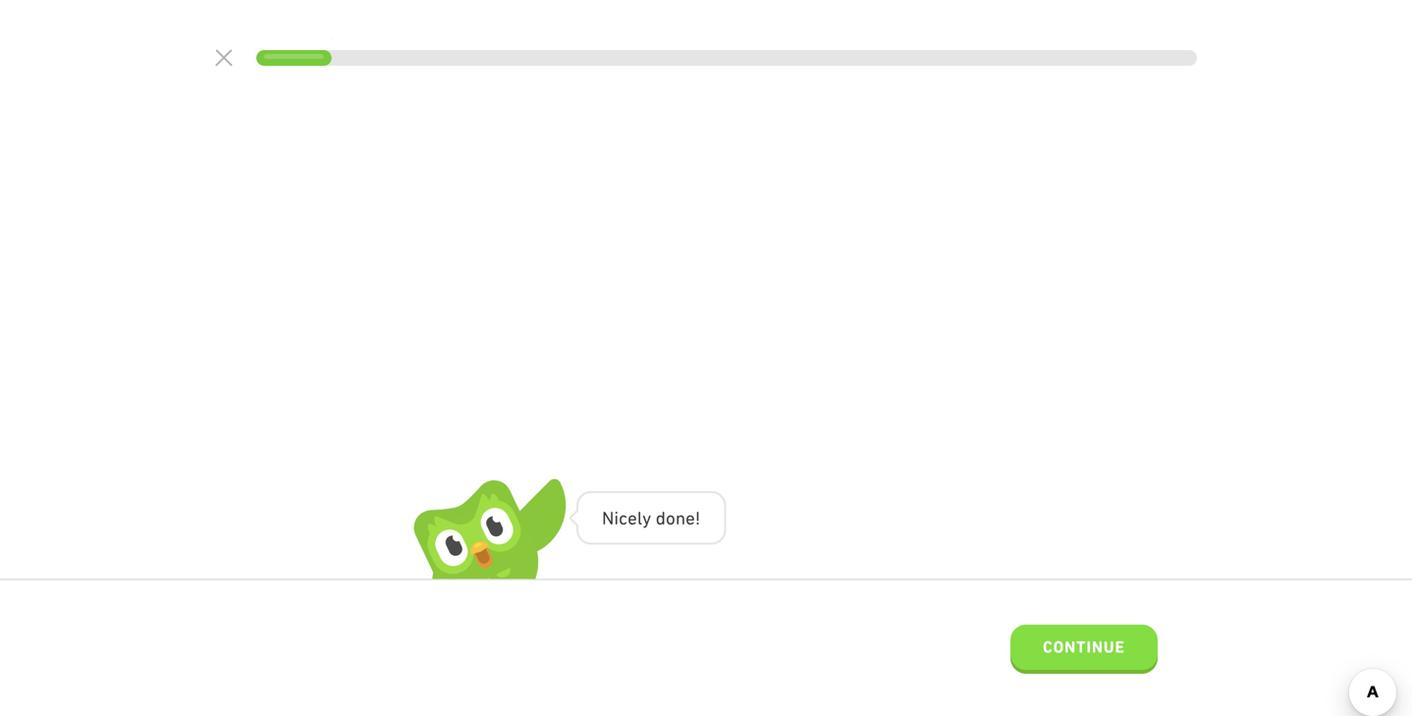 Task type: describe. For each thing, give the bounding box(es) containing it.
continue
[[1043, 637, 1126, 657]]

continue button
[[1011, 625, 1158, 674]]

done!
[[656, 507, 701, 529]]



Task type: vqa. For each thing, say whether or not it's contained in the screenshot.
Continue
yes



Task type: locate. For each thing, give the bounding box(es) containing it.
nicely
[[602, 507, 651, 529]]

nicely done!
[[602, 507, 701, 529]]

progress bar
[[256, 50, 1197, 66]]



